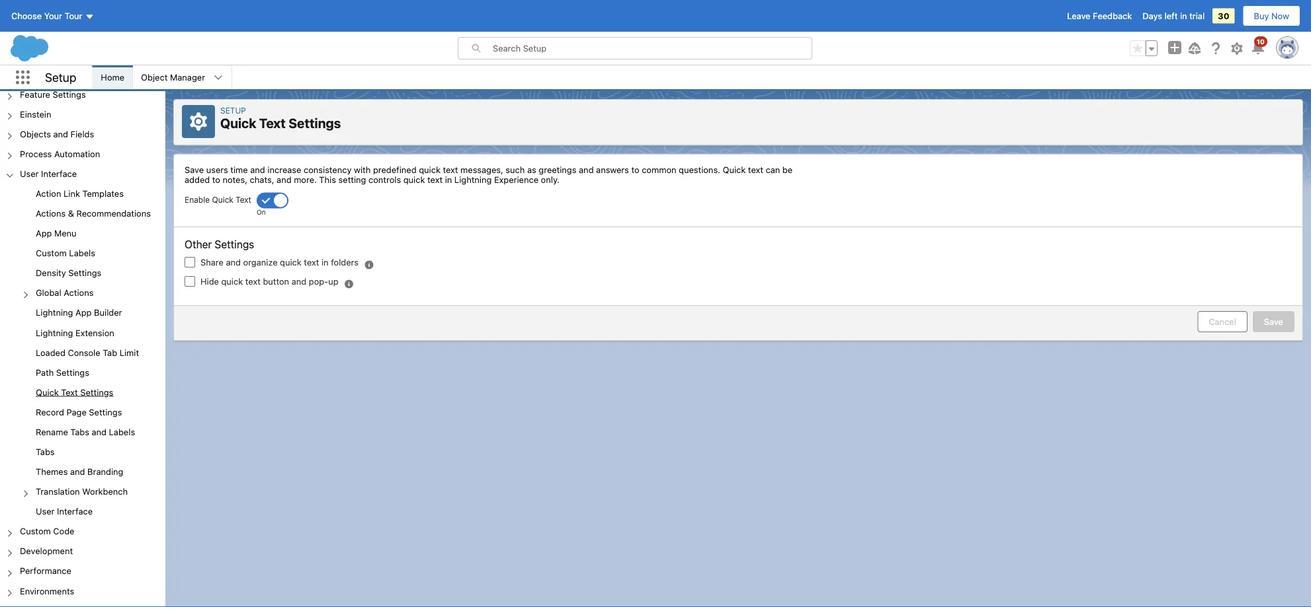 Task type: vqa. For each thing, say whether or not it's contained in the screenshot.
the Salesforce Mobile App
no



Task type: describe. For each thing, give the bounding box(es) containing it.
app menu
[[36, 228, 76, 238]]

setup for setup
[[45, 70, 76, 85]]

and left 'pop-'
[[292, 277, 306, 287]]

hide
[[200, 277, 219, 287]]

other
[[185, 238, 212, 251]]

messages,
[[460, 165, 503, 175]]

user for topmost user interface link
[[20, 169, 39, 179]]

can
[[766, 165, 780, 175]]

record page settings
[[36, 408, 122, 417]]

share and organize quick text in folders
[[200, 258, 359, 268]]

with
[[354, 165, 371, 175]]

loaded
[[36, 348, 65, 358]]

0 horizontal spatial to
[[212, 175, 220, 185]]

0 vertical spatial labels
[[69, 248, 95, 258]]

actions & recommendations
[[36, 209, 151, 218]]

button
[[263, 277, 289, 287]]

object manager link
[[133, 65, 213, 89]]

translation
[[36, 487, 80, 497]]

setting
[[338, 175, 366, 185]]

performance link
[[20, 567, 71, 579]]

setup link
[[220, 106, 246, 115]]

path settings link
[[36, 368, 89, 380]]

consistency
[[304, 165, 352, 175]]

0 horizontal spatial app
[[36, 228, 52, 238]]

and up process automation at top left
[[53, 129, 68, 139]]

quick inside save users time and increase consistency with predefined quick text messages, such as greetings and answers to common questions. quick text can be added to notes, chats, and more. this setting controls quick text in lightning experience only.
[[723, 165, 746, 175]]

choose your tour button
[[11, 5, 95, 26]]

days
[[1143, 11, 1162, 21]]

actions inside actions & recommendations link
[[36, 209, 66, 218]]

buy
[[1254, 11, 1269, 21]]

settings right feature
[[53, 89, 86, 99]]

text right "predefined"
[[427, 175, 443, 185]]

added
[[185, 175, 210, 185]]

lightning for lightning app builder
[[36, 308, 73, 318]]

save button
[[1253, 312, 1295, 333]]

environments link
[[20, 587, 74, 599]]

objects and fields
[[20, 129, 94, 139]]

custom labels link
[[36, 248, 95, 260]]

leave feedback
[[1067, 11, 1132, 21]]

text inside tree item
[[61, 388, 78, 398]]

questions.
[[679, 165, 720, 175]]

greetings
[[539, 165, 577, 175]]

quick text settings tree item
[[0, 384, 165, 404]]

30
[[1218, 11, 1229, 21]]

templates
[[82, 189, 124, 199]]

save for save
[[1264, 317, 1283, 327]]

pop-
[[309, 277, 328, 287]]

increase
[[268, 165, 301, 175]]

record
[[36, 408, 64, 417]]

days left in trial
[[1143, 11, 1205, 21]]

objects
[[20, 129, 51, 139]]

custom code
[[20, 527, 74, 537]]

settings inside setup quick text settings
[[289, 115, 341, 131]]

0 vertical spatial in
[[1180, 11, 1187, 21]]

your
[[44, 11, 62, 21]]

setup for setup quick text settings
[[220, 106, 246, 115]]

settings inside tree item
[[80, 388, 113, 398]]

global actions link
[[36, 288, 94, 300]]

10 button
[[1250, 36, 1267, 56]]

einstein
[[20, 109, 51, 119]]

as
[[527, 165, 536, 175]]

app menu link
[[36, 228, 76, 240]]

rename tabs and labels
[[36, 427, 135, 437]]

1 vertical spatial tabs
[[36, 447, 55, 457]]

1 vertical spatial user interface link
[[36, 507, 93, 519]]

console
[[68, 348, 100, 358]]

Search Setup text field
[[493, 38, 812, 59]]

quick right "predefined"
[[419, 165, 441, 175]]

quick inside tree item
[[36, 388, 59, 398]]

chats,
[[250, 175, 274, 185]]

actions & recommendations link
[[36, 209, 151, 221]]

branding
[[87, 467, 123, 477]]

this
[[319, 175, 336, 185]]

development link
[[20, 547, 73, 559]]

1 horizontal spatial app
[[75, 308, 92, 318]]

themes and branding
[[36, 467, 123, 477]]

text up 'pop-'
[[304, 258, 319, 268]]

time
[[230, 165, 248, 175]]

quick inside setup quick text settings
[[220, 115, 256, 131]]

&
[[68, 209, 74, 218]]

1 horizontal spatial to
[[631, 165, 639, 175]]

user for bottom user interface link
[[36, 507, 55, 517]]

tour
[[65, 11, 82, 21]]

development
[[20, 547, 73, 557]]

user interface for bottom user interface link
[[36, 507, 93, 517]]

trial
[[1190, 11, 1205, 21]]

common
[[642, 165, 676, 175]]

1 vertical spatial interface
[[57, 507, 93, 517]]

feedback
[[1093, 11, 1132, 21]]

action link templates
[[36, 189, 124, 199]]

action
[[36, 189, 61, 199]]

quick text settings link
[[36, 388, 113, 400]]

and down record page settings link
[[92, 427, 107, 437]]

be
[[782, 165, 793, 175]]

in inside save users time and increase consistency with predefined quick text messages, such as greetings and answers to common questions. quick text can be added to notes, chats, and more. this setting controls quick text in lightning experience only.
[[445, 175, 452, 185]]

and right time at left
[[250, 165, 265, 175]]

enable
[[185, 195, 210, 205]]

more.
[[294, 175, 317, 185]]

lightning extension link
[[36, 328, 114, 340]]

text for setup quick text settings
[[259, 115, 286, 131]]

now
[[1271, 11, 1289, 21]]

density
[[36, 268, 66, 278]]

quick text settings
[[36, 388, 113, 398]]

process
[[20, 149, 52, 159]]

answers
[[596, 165, 629, 175]]

process automation link
[[20, 149, 100, 161]]

organize
[[243, 258, 278, 268]]



Task type: locate. For each thing, give the bounding box(es) containing it.
density settings
[[36, 268, 101, 278]]

custom labels
[[36, 248, 95, 258]]

actions
[[36, 209, 66, 218], [64, 288, 94, 298]]

settings down custom labels link
[[68, 268, 101, 278]]

save inside save users time and increase consistency with predefined quick text messages, such as greetings and answers to common questions. quick text can be added to notes, chats, and more. this setting controls quick text in lightning experience only.
[[185, 165, 204, 175]]

home
[[101, 72, 124, 82]]

user interface link up action
[[20, 169, 77, 181]]

save right cancel
[[1264, 317, 1283, 327]]

1 vertical spatial user
[[36, 507, 55, 517]]

and left more.
[[277, 175, 291, 185]]

0 vertical spatial actions
[[36, 209, 66, 218]]

save
[[185, 165, 204, 175], [1264, 317, 1283, 327]]

0 vertical spatial app
[[36, 228, 52, 238]]

custom inside custom labels link
[[36, 248, 67, 258]]

tab
[[103, 348, 117, 358]]

custom
[[36, 248, 67, 258], [20, 527, 51, 537]]

labels up 'branding'
[[109, 427, 135, 437]]

cancel
[[1209, 317, 1236, 327]]

limit
[[120, 348, 139, 358]]

interface down translation workbench link
[[57, 507, 93, 517]]

buy now button
[[1243, 5, 1301, 26]]

1 vertical spatial actions
[[64, 288, 94, 298]]

1 horizontal spatial group
[[1130, 40, 1158, 56]]

only.
[[541, 175, 559, 185]]

to right answers
[[631, 165, 639, 175]]

text down "path settings" link
[[61, 388, 78, 398]]

quick
[[419, 165, 441, 175], [403, 175, 425, 185], [280, 258, 302, 268], [221, 277, 243, 287]]

1 vertical spatial user interface
[[36, 507, 93, 517]]

experience
[[494, 175, 538, 185]]

tabs up themes
[[36, 447, 55, 457]]

rename tabs and labels link
[[36, 427, 135, 439]]

app up lightning extension
[[75, 308, 92, 318]]

setup quick text settings
[[220, 106, 341, 131]]

settings up rename tabs and labels
[[89, 408, 122, 417]]

leave feedback link
[[1067, 11, 1132, 21]]

code
[[53, 527, 74, 537]]

1 vertical spatial labels
[[109, 427, 135, 437]]

0 horizontal spatial in
[[321, 258, 329, 268]]

lightning left experience
[[454, 175, 492, 185]]

and left answers
[[579, 165, 594, 175]]

process automation
[[20, 149, 100, 159]]

1 vertical spatial save
[[1264, 317, 1283, 327]]

0 vertical spatial custom
[[36, 248, 67, 258]]

users
[[206, 165, 228, 175]]

user up custom code
[[36, 507, 55, 517]]

1 vertical spatial app
[[75, 308, 92, 318]]

user interface for topmost user interface link
[[20, 169, 77, 179]]

recommendations
[[76, 209, 151, 218]]

menu
[[54, 228, 76, 238]]

lightning extension
[[36, 328, 114, 338]]

text
[[259, 115, 286, 131], [236, 195, 251, 205], [61, 388, 78, 398]]

text
[[443, 165, 458, 175], [748, 165, 763, 175], [427, 175, 443, 185], [304, 258, 319, 268], [245, 277, 261, 287]]

lightning app builder
[[36, 308, 122, 318]]

0 vertical spatial setup
[[45, 70, 76, 85]]

interface down process automation link
[[41, 169, 77, 179]]

1 horizontal spatial labels
[[109, 427, 135, 437]]

text for enable quick text
[[236, 195, 251, 205]]

0 vertical spatial user interface
[[20, 169, 77, 179]]

loaded console tab limit link
[[36, 348, 139, 360]]

rename
[[36, 427, 68, 437]]

0 vertical spatial lightning
[[454, 175, 492, 185]]

quick down notes,
[[212, 195, 233, 205]]

0 vertical spatial group
[[1130, 40, 1158, 56]]

0 horizontal spatial tabs
[[36, 447, 55, 457]]

0 horizontal spatial setup
[[45, 70, 76, 85]]

on
[[257, 209, 266, 216]]

custom down app menu link
[[36, 248, 67, 258]]

0 horizontal spatial text
[[61, 388, 78, 398]]

save left users
[[185, 165, 204, 175]]

1 horizontal spatial text
[[236, 195, 251, 205]]

1 vertical spatial in
[[445, 175, 452, 185]]

feature settings
[[20, 89, 86, 99]]

app left menu
[[36, 228, 52, 238]]

lightning inside save users time and increase consistency with predefined quick text messages, such as greetings and answers to common questions. quick text can be added to notes, chats, and more. this setting controls quick text in lightning experience only.
[[454, 175, 492, 185]]

feature settings link
[[20, 89, 86, 101]]

setup inside setup quick text settings
[[220, 106, 246, 115]]

text left can
[[748, 165, 763, 175]]

lightning up loaded at the left bottom of page
[[36, 328, 73, 338]]

controls
[[368, 175, 401, 185]]

page
[[67, 408, 87, 417]]

10
[[1257, 38, 1265, 45]]

link
[[64, 189, 80, 199]]

0 vertical spatial tabs
[[70, 427, 89, 437]]

loaded console tab limit
[[36, 348, 139, 358]]

notes,
[[223, 175, 247, 185]]

and
[[53, 129, 68, 139], [250, 165, 265, 175], [579, 165, 594, 175], [277, 175, 291, 185], [226, 258, 241, 268], [292, 277, 306, 287], [92, 427, 107, 437], [70, 467, 85, 477]]

user interface tree item
[[0, 165, 165, 523]]

user down 'process' on the left top of the page
[[20, 169, 39, 179]]

settings up record page settings
[[80, 388, 113, 398]]

labels up density settings
[[69, 248, 95, 258]]

custom up development
[[20, 527, 51, 537]]

settings up consistency
[[289, 115, 341, 131]]

choose
[[11, 11, 42, 21]]

actions up "lightning app builder"
[[64, 288, 94, 298]]

fields
[[71, 129, 94, 139]]

1 vertical spatial custom
[[20, 527, 51, 537]]

save for save users time and increase consistency with predefined quick text messages, such as greetings and answers to common questions. quick text can be added to notes, chats, and more. this setting controls quick text in lightning experience only.
[[185, 165, 204, 175]]

in right the left
[[1180, 11, 1187, 21]]

to left notes,
[[212, 175, 220, 185]]

settings
[[53, 89, 86, 99], [289, 115, 341, 131], [215, 238, 254, 251], [68, 268, 101, 278], [56, 368, 89, 378], [80, 388, 113, 398], [89, 408, 122, 417]]

automation
[[54, 149, 100, 159]]

save inside button
[[1264, 317, 1283, 327]]

path settings
[[36, 368, 89, 378]]

global
[[36, 288, 61, 298]]

labels
[[69, 248, 95, 258], [109, 427, 135, 437]]

group
[[1130, 40, 1158, 56], [0, 185, 165, 523]]

predefined
[[373, 165, 417, 175]]

lightning
[[454, 175, 492, 185], [36, 308, 73, 318], [36, 328, 73, 338]]

lightning down global
[[36, 308, 73, 318]]

choose your tour
[[11, 11, 82, 21]]

1 horizontal spatial setup
[[220, 106, 246, 115]]

0 horizontal spatial group
[[0, 185, 165, 523]]

tabs
[[70, 427, 89, 437], [36, 447, 55, 457]]

quick right controls
[[403, 175, 425, 185]]

extension
[[75, 328, 114, 338]]

workbench
[[82, 487, 128, 497]]

custom inside custom code link
[[20, 527, 51, 537]]

1 vertical spatial setup
[[220, 106, 246, 115]]

2 horizontal spatial text
[[259, 115, 286, 131]]

save users time and increase consistency with predefined quick text messages, such as greetings and answers to common questions. quick text can be added to notes, chats, and more. this setting controls quick text in lightning experience only.
[[185, 165, 793, 185]]

translation workbench
[[36, 487, 128, 497]]

user interface up code
[[36, 507, 93, 517]]

quick down path
[[36, 388, 59, 398]]

object manager
[[141, 72, 205, 82]]

in left folders
[[321, 258, 329, 268]]

user interface link up code
[[36, 507, 93, 519]]

objects and fields link
[[20, 129, 94, 141]]

2 vertical spatial text
[[61, 388, 78, 398]]

and right share
[[226, 258, 241, 268]]

text down organize
[[245, 277, 261, 287]]

setup up the feature settings
[[45, 70, 76, 85]]

1 horizontal spatial in
[[445, 175, 452, 185]]

0 horizontal spatial save
[[185, 165, 204, 175]]

1 horizontal spatial tabs
[[70, 427, 89, 437]]

text up increase
[[259, 115, 286, 131]]

group containing action link templates
[[0, 185, 165, 523]]

quick up button
[[280, 258, 302, 268]]

1 vertical spatial lightning
[[36, 308, 73, 318]]

1 horizontal spatial save
[[1264, 317, 1283, 327]]

quick
[[220, 115, 256, 131], [723, 165, 746, 175], [212, 195, 233, 205], [36, 388, 59, 398]]

cancel button
[[1198, 312, 1248, 333]]

2 vertical spatial lightning
[[36, 328, 73, 338]]

quick right questions. at the top
[[723, 165, 746, 175]]

home link
[[93, 65, 132, 89]]

in
[[1180, 11, 1187, 21], [445, 175, 452, 185], [321, 258, 329, 268]]

text down notes,
[[236, 195, 251, 205]]

2 vertical spatial in
[[321, 258, 329, 268]]

0 vertical spatial text
[[259, 115, 286, 131]]

actions inside global actions link
[[64, 288, 94, 298]]

custom for custom labels
[[36, 248, 67, 258]]

0 horizontal spatial labels
[[69, 248, 95, 258]]

0 vertical spatial user
[[20, 169, 39, 179]]

0 vertical spatial user interface link
[[20, 169, 77, 181]]

einstein link
[[20, 109, 51, 121]]

share
[[200, 258, 224, 268]]

quick right hide
[[221, 277, 243, 287]]

lightning for lightning extension
[[36, 328, 73, 338]]

2 horizontal spatial in
[[1180, 11, 1187, 21]]

user interface link
[[20, 169, 77, 181], [36, 507, 93, 519]]

leave
[[1067, 11, 1091, 21]]

settings up the quick text settings
[[56, 368, 89, 378]]

text inside setup quick text settings
[[259, 115, 286, 131]]

setup up time at left
[[220, 106, 246, 115]]

density settings link
[[36, 268, 101, 280]]

text left messages, on the top of the page
[[443, 165, 458, 175]]

actions down action
[[36, 209, 66, 218]]

user
[[20, 169, 39, 179], [36, 507, 55, 517]]

1 vertical spatial group
[[0, 185, 165, 523]]

1 vertical spatial text
[[236, 195, 251, 205]]

tabs down record page settings link
[[70, 427, 89, 437]]

quick down "setup" link
[[220, 115, 256, 131]]

builder
[[94, 308, 122, 318]]

0 vertical spatial interface
[[41, 169, 77, 179]]

buy now
[[1254, 11, 1289, 21]]

and up translation workbench
[[70, 467, 85, 477]]

0 vertical spatial save
[[185, 165, 204, 175]]

settings up share
[[215, 238, 254, 251]]

in left messages, on the top of the page
[[445, 175, 452, 185]]

custom for custom code
[[20, 527, 51, 537]]

user interface up action
[[20, 169, 77, 179]]

tabs link
[[36, 447, 55, 459]]

folders
[[331, 258, 359, 268]]

lightning app builder link
[[36, 308, 122, 320]]

object
[[141, 72, 168, 82]]

other settings
[[185, 238, 254, 251]]

to
[[631, 165, 639, 175], [212, 175, 220, 185]]

action link templates link
[[36, 189, 124, 201]]



